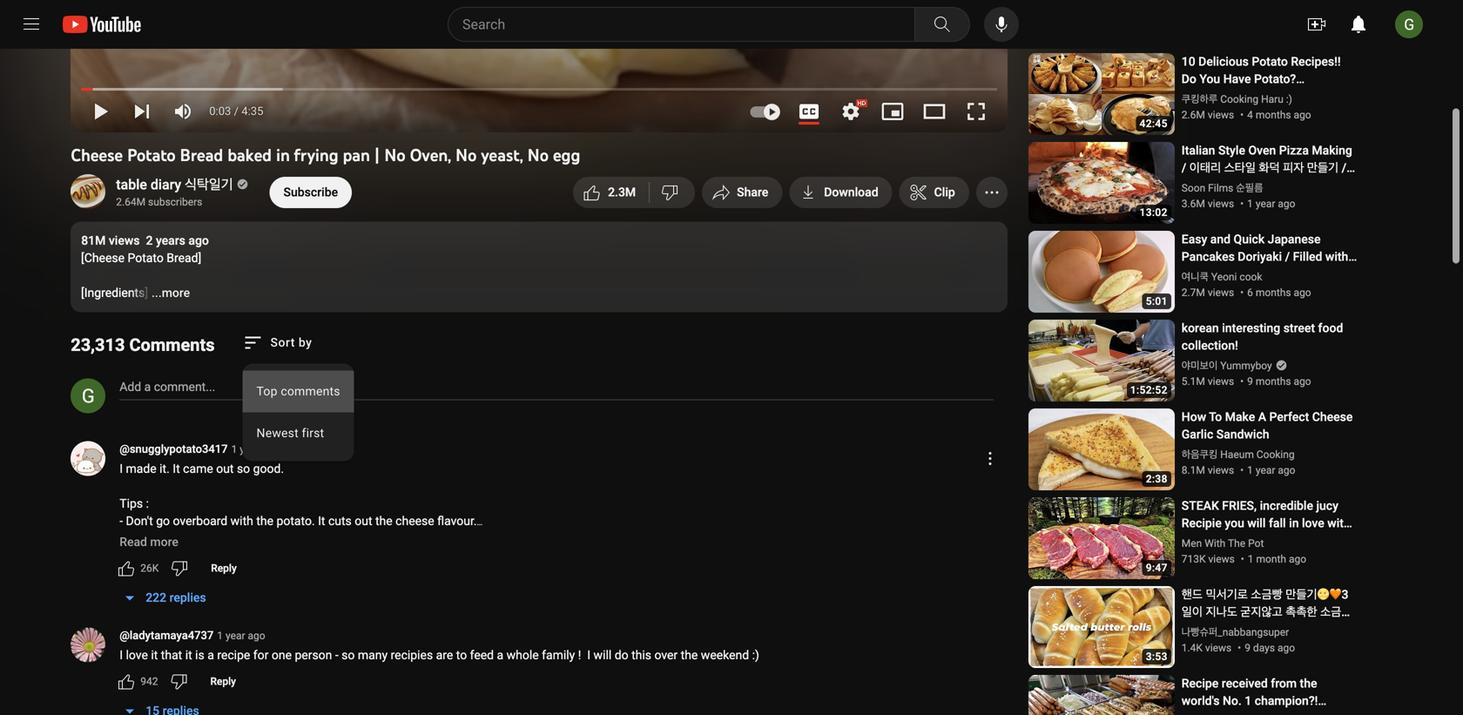 Task type: describe. For each thing, give the bounding box(es) containing it.
1 month ago
[[1248, 553, 1307, 565]]

2 for 2 . 3 m
[[608, 185, 615, 200]]

4
[[1247, 109, 1253, 121]]

subscribe button
[[270, 177, 352, 208]]

ago inside @snugglypotato3417 1 year ago (edited)
[[262, 443, 280, 456]]

views for 3.6m views
[[1208, 198, 1234, 210]]

year down 순필름
[[1256, 198, 1275, 210]]

person
[[295, 648, 332, 662]]

download button
[[789, 177, 892, 208]]

2.64 million subscribers element
[[116, 194, 245, 210]]

in inside steak fries, incredible jucy recipie you will fall in love with ( asmr cooking)
[[1289, 516, 1299, 530]]

/ inside easy and quick japanese pancakes doriyaki / filled with soft custard
[[1285, 250, 1290, 264]]

oven,
[[410, 145, 451, 165]]

3.6m views
[[1182, 198, 1234, 210]]

top
[[1301, 711, 1324, 715]]

potato for [cheese potato bread] [ingredients]
[[128, 251, 164, 265]]

0 horizontal spatial in
[[276, 145, 290, 165]]

- inside tips : - don't go overboard with the potato. it cuts out the cheese flavour.
[[120, 514, 123, 528]]

0 vertical spatial cooking
[[1220, 93, 1259, 105]]

style
[[1237, 711, 1263, 715]]

1.4k views
[[1182, 642, 1232, 654]]

how to make a perfect cheese garlic sandwich
[[1182, 410, 1353, 442]]

5:01 link
[[1028, 231, 1175, 315]]

@ladytamaya4737 image
[[71, 628, 106, 662]]

views for 81m views
[[109, 233, 140, 248]]

yeoni
[[1211, 271, 1237, 283]]

m
[[625, 185, 636, 200]]

incredible
[[1260, 499, 1313, 513]]

굳지않고
[[1241, 605, 1283, 619]]

subscribe
[[284, 185, 338, 200]]

potato?
[[1254, 72, 1296, 86]]

.
[[615, 185, 618, 200]]

3:53 link
[[1028, 586, 1175, 670]]

reply link for @ladytamaya4737
[[200, 668, 247, 695]]

1 it from the left
[[151, 648, 158, 662]]

...more button
[[152, 284, 190, 302]]

713k views
[[1182, 553, 1235, 565]]

with inside steak fries, incredible jucy recipie you will fall in love with ( asmr cooking)
[[1328, 516, 1351, 530]]

핸드 믹서기로 소금빵 만들기🌝🧡3일이 지나도 굳지않고 촉촉한 소금빵 레시피✨다같이 만들어 보아요🤭🤤🥐 by 나빵슈퍼_nabbangsuper 1,469 views 9 days ago 3 minutes, 53 seconds element
[[1182, 586, 1358, 654]]

street
[[1284, 321, 1315, 335]]

2 years ago
[[146, 233, 209, 248]]

(part
[[1246, 89, 1273, 104]]

Add a comment... text field
[[120, 380, 215, 394]]

recipe received from the world's no. 1 champion?! american style food - top 5 link
[[1182, 675, 1358, 715]]

0 vertical spatial it
[[173, 462, 180, 476]]

views for 1.4k views
[[1205, 642, 1232, 654]]

cheese
[[396, 514, 434, 528]]

0 horizontal spatial 소금빵
[[1251, 587, 1283, 602]]

1 down pot
[[1248, 553, 1254, 565]]

pot
[[1248, 537, 1264, 550]]

custard
[[1207, 267, 1250, 281]]

year inside @snugglypotato3417 1 year ago (edited)
[[240, 443, 259, 456]]

so inside @ladytamaya4737 1 year ago i love it that it is a recipe for one person - so many recipies are to feed a whole family !  i will do this over the weekend :)
[[342, 648, 355, 662]]

pan
[[343, 145, 370, 165]]

easy and quick japanese pancakes doriyaki / filled with soft custard
[[1182, 232, 1349, 281]]

top
[[257, 384, 278, 399]]

italian style oven pizza making / 이태리 스타일 화덕 피자 만들기 / korean western restaurant
[[1182, 143, 1352, 192]]

10
[[1182, 54, 1196, 69]]

Clip text field
[[934, 185, 955, 200]]

months for custard
[[1256, 287, 1291, 299]]

sort by button
[[243, 332, 312, 353]]

views for 5.1m views
[[1208, 375, 1234, 388]]

autoplay is on image
[[748, 105, 780, 118]]

and
[[1210, 232, 1231, 246]]

will inside @ladytamaya4737 1 year ago i love it that it is a recipe for one person - so many recipies are to feed a whole family !  i will do this over the weekend :)
[[594, 648, 612, 662]]

how to make a perfect cheese garlic sandwich by 하음쿠킹 haeum cooking 8,116,229 views 1 year ago 2 minutes, 38 seconds element
[[1182, 408, 1358, 443]]

doriyaki
[[1238, 250, 1282, 264]]

bread]
[[167, 251, 202, 265]]

have
[[1223, 72, 1251, 86]]

Download text field
[[824, 185, 878, 200]]

japanese
[[1268, 232, 1321, 246]]

first
[[302, 426, 324, 440]]

recipe
[[1182, 676, 1219, 691]]

months for 2).
[[1256, 109, 1291, 121]]

cheese potato bread baked in frying pan | no oven, no yeast, no egg
[[71, 145, 580, 165]]

3 months from the top
[[1256, 375, 1291, 388]]

steak fries, incredible jucy recipie you will fall in love with ( asmr cooking) by men with the pot 713,082 views 1 month ago 9 minutes, 47 seconds element
[[1182, 497, 1358, 548]]

42:45
[[1140, 118, 1168, 130]]

easy
[[1182, 232, 1207, 246]]

0:03 / 4:35
[[209, 105, 263, 118]]

- inside recipe received from the world's no. 1 champion?! american style food - top 5
[[1294, 711, 1298, 715]]

23,313
[[71, 335, 125, 355]]

0 vertical spatial :)
[[1286, 93, 1292, 105]]

여니쿡
[[1182, 271, 1209, 283]]

will inside steak fries, incredible jucy recipie you will fall in love with ( asmr cooking)
[[1248, 516, 1266, 530]]

13 minutes, 2 seconds element
[[1140, 206, 1168, 219]]

italian
[[1182, 143, 1215, 158]]

1 down 순필름
[[1247, 198, 1253, 210]]

family
[[542, 648, 575, 662]]

potato inside 10 delicious potato recipes!! do you have potato? collections (part 2). chips, pancake...
[[1252, 54, 1288, 69]]

group containing sort by
[[243, 332, 354, 470]]

the
[[1228, 537, 1246, 550]]

3 no from the left
[[527, 145, 549, 165]]

interesting
[[1222, 321, 1281, 335]]

recipe
[[217, 648, 250, 662]]

the left 'cheese'
[[375, 514, 393, 528]]

|
[[374, 145, 380, 165]]

jucy
[[1316, 499, 1339, 513]]

(edited)
[[282, 443, 318, 456]]

/ left 이태리 on the top right of page
[[1182, 161, 1187, 175]]

pancakes
[[1182, 250, 1235, 264]]

clip
[[934, 185, 955, 200]]

table diary 식탁일기
[[116, 177, 233, 193]]

received
[[1222, 676, 1268, 691]]

top comments link
[[243, 371, 354, 413]]

that
[[161, 648, 182, 662]]

81m
[[81, 233, 106, 248]]

2 no from the left
[[456, 145, 477, 165]]

more
[[150, 535, 178, 549]]

Reply text field
[[210, 675, 236, 688]]

month
[[1256, 553, 1286, 565]]

1 inside @ladytamaya4737 1 year ago i love it that it is a recipe for one person - so many recipies are to feed a whole family !  i will do this over the weekend :)
[[217, 630, 223, 642]]

from
[[1271, 676, 1297, 691]]

@ladytamaya4737 1 year ago i love it that it is a recipe for one person - so many recipies are to feed a whole family !  i will do this over the weekend :)
[[120, 629, 759, 662]]

the inside recipe received from the world's no. 1 champion?! american style food - top 5
[[1300, 676, 1317, 691]]

9:47 link
[[1028, 497, 1175, 581]]

[ingredients]
[[81, 286, 148, 300]]

are
[[436, 648, 453, 662]]

yummyboy
[[1220, 360, 1272, 372]]

food inside recipe received from the world's no. 1 champion?! american style food - top 5
[[1266, 711, 1291, 715]]

1 inside recipe received from the world's no. 1 champion?! american style food - top 5
[[1245, 694, 1252, 708]]

ago for how to make a perfect cheese garlic sandwich
[[1278, 464, 1296, 476]]

1 horizontal spatial 소금빵
[[1320, 605, 1352, 619]]

world's
[[1182, 694, 1220, 708]]

i right !
[[587, 648, 591, 662]]

하음쿠킹 haeum cooking
[[1182, 449, 1295, 461]]

haeum
[[1220, 449, 1254, 461]]

perfect
[[1269, 410, 1309, 424]]

reply for @snugglypotato3417
[[211, 562, 237, 574]]

for
[[253, 648, 269, 662]]

korean interesting street food collection!
[[1182, 321, 1343, 353]]

made
[[126, 462, 157, 476]]

i left made at the left of the page
[[120, 462, 123, 476]]

0 horizontal spatial so
[[237, 462, 250, 476]]

6
[[1247, 287, 1253, 299]]

is
[[195, 648, 204, 662]]

/ down making
[[1342, 161, 1347, 175]]

love inside steak fries, incredible jucy recipie you will fall in love with ( asmr cooking)
[[1302, 516, 1325, 530]]

식탁일기
[[185, 177, 233, 193]]

1 inside @snugglypotato3417 1 year ago (edited)
[[231, 443, 237, 456]]

@snugglypotato3417 link
[[120, 441, 228, 459]]

1 horizontal spatial a
[[207, 648, 214, 662]]

🥐
[[1182, 640, 1194, 654]]

add a comment...
[[120, 380, 215, 394]]

avatar image image
[[1395, 10, 1423, 38]]

bread
[[180, 145, 223, 165]]



Task type: vqa. For each thing, say whether or not it's contained in the screenshot.


Task type: locate. For each thing, give the bounding box(es) containing it.
ago up perfect
[[1294, 375, 1311, 388]]

1 year ago down 하음쿠킹 haeum cooking
[[1247, 464, 1296, 476]]

no right oven,
[[456, 145, 477, 165]]

9 minutes, 47 seconds element
[[1146, 562, 1168, 574]]

2 horizontal spatial no
[[527, 145, 549, 165]]

food inside korean interesting street food collection!
[[1318, 321, 1343, 335]]

views down 야미보이 yummyboy
[[1208, 375, 1234, 388]]

2 horizontal spatial -
[[1294, 711, 1298, 715]]

ago for 10 delicious potato recipes!! do you have potato? collections (part 2). chips, pancake...
[[1294, 109, 1311, 121]]

여니쿡 yeoni cook
[[1182, 271, 1262, 283]]

Search text field
[[462, 13, 911, 36]]

so
[[237, 462, 250, 476], [342, 648, 355, 662]]

0 horizontal spatial it
[[151, 648, 158, 662]]

to
[[456, 648, 467, 662]]

1 vertical spatial out
[[355, 514, 372, 528]]

love down jucy
[[1302, 516, 1325, 530]]

a right is
[[207, 648, 214, 662]]

/ down japanese
[[1285, 250, 1290, 264]]

1 horizontal spatial -
[[335, 648, 339, 662]]

a right add
[[144, 380, 151, 394]]

0 vertical spatial love
[[1302, 516, 1325, 530]]

reply down overboard
[[211, 562, 237, 574]]

1 vertical spatial 2
[[146, 233, 153, 248]]

gary orlando image
[[71, 378, 106, 413]]

2 minutes, 38 seconds element
[[1146, 473, 1168, 485]]

sort by
[[270, 336, 312, 350]]

9 left days
[[1245, 642, 1251, 654]]

out inside tips : - don't go overboard with the potato. it cuts out the cheese flavour.
[[355, 514, 372, 528]]

subscribers
[[148, 196, 202, 208]]

1 vertical spatial months
[[1256, 287, 1291, 299]]

0 vertical spatial 9
[[1247, 375, 1253, 388]]

2.6m views
[[1182, 109, 1234, 121]]

2 for 2 years ago
[[146, 233, 153, 248]]

2:38 link
[[1028, 408, 1175, 493]]

화덕
[[1259, 161, 1280, 175]]

2 left 3
[[608, 185, 615, 200]]

italian style oven pizza making  / 이태리 스타일 화덕 피자 만들기 / korean western restaurant by soon films 순필름 3,601,086 views 1 year ago 13 minutes, 2 seconds element
[[1182, 142, 1358, 192]]

소금빵 up 굳지않고
[[1251, 587, 1283, 602]]

1 vertical spatial cheese
[[1312, 410, 1353, 424]]

0 vertical spatial reply
[[211, 562, 237, 574]]

23,313 comments
[[71, 335, 215, 355]]

1 down 하음쿠킹 haeum cooking
[[1247, 464, 1253, 476]]

potato
[[1252, 54, 1288, 69], [127, 145, 176, 165], [128, 251, 164, 265]]

0 horizontal spatial :)
[[752, 648, 759, 662]]

0 vertical spatial 소금빵
[[1251, 587, 1283, 602]]

1:52:52 link
[[1028, 320, 1175, 404]]

ago up street
[[1294, 287, 1311, 299]]

the inside @ladytamaya4737 1 year ago i love it that it is a recipe for one person - so many recipies are to feed a whole family !  i will do this over the weekend :)
[[681, 648, 698, 662]]

soft
[[1182, 267, 1204, 281]]

flavour.
[[437, 514, 477, 528]]

it left cuts
[[318, 514, 325, 528]]

9 for 일이
[[1245, 642, 1251, 654]]

steak
[[1182, 499, 1219, 513]]

reply link down overboard
[[201, 554, 247, 582]]

- left don't
[[120, 514, 123, 528]]

0 horizontal spatial 2
[[146, 233, 153, 248]]

0 vertical spatial food
[[1318, 321, 1343, 335]]

views down films
[[1208, 198, 1234, 210]]

in right baked
[[276, 145, 290, 165]]

1 vertical spatial 9
[[1245, 642, 1251, 654]]

year up the good.
[[240, 443, 259, 456]]

the left potato.
[[256, 514, 274, 528]]

group
[[243, 332, 354, 470]]

2 left "years"
[[146, 233, 153, 248]]

fall
[[1269, 516, 1286, 530]]

yeast,
[[481, 145, 523, 165]]

with inside easy and quick japanese pancakes doriyaki / filled with soft custard
[[1326, 250, 1349, 264]]

style
[[1218, 143, 1245, 158]]

garlic
[[1182, 427, 1214, 442]]

with right filled
[[1326, 250, 1349, 264]]

download
[[824, 185, 878, 200]]

soon films 순필름
[[1182, 182, 1263, 194]]

1 vertical spatial potato
[[127, 145, 176, 165]]

0 vertical spatial will
[[1248, 516, 1266, 530]]

:) right 'weekend'
[[752, 648, 759, 662]]

ago for italian style oven pizza making / 이태리 스타일 화덕 피자 만들기 / korean western restaurant
[[1278, 198, 1296, 210]]

to
[[1209, 410, 1222, 424]]

6 months ago
[[1247, 287, 1311, 299]]

read more button
[[120, 533, 178, 551]]

1 horizontal spatial in
[[1289, 516, 1299, 530]]

10 delicious potato recipes!! do you have potato? collections (part 2). chips, pancake... by 쿠킹하루 cooking haru :) 2,653,454 views 4 months ago 42 minutes element
[[1182, 53, 1358, 121]]

1 horizontal spatial 2
[[608, 185, 615, 200]]

you
[[1225, 516, 1244, 530]]

@snugglypotato3417
[[120, 442, 228, 456]]

ago down chips,
[[1294, 109, 1311, 121]]

1 horizontal spatial out
[[355, 514, 372, 528]]

2 1 year ago from the top
[[1247, 464, 1296, 476]]

views up [cheese
[[109, 233, 140, 248]]

1 up recipe
[[217, 630, 223, 642]]

love up 942
[[126, 648, 148, 662]]

potato up potato?
[[1252, 54, 1288, 69]]

- right "person"
[[335, 648, 339, 662]]

will left do
[[594, 648, 612, 662]]

views for 713k views
[[1208, 553, 1235, 565]]

1 vertical spatial 1 year ago
[[1247, 464, 1296, 476]]

with right overboard
[[231, 514, 253, 528]]

ago up incredible on the right bottom of the page
[[1278, 464, 1296, 476]]

0 horizontal spatial no
[[384, 145, 406, 165]]

with inside tips : - don't go overboard with the potato. it cuts out the cheese flavour.
[[231, 514, 253, 528]]

/ right 0:03
[[234, 105, 239, 118]]

0 vertical spatial 2
[[608, 185, 615, 200]]

0 horizontal spatial love
[[126, 648, 148, 662]]

순필름
[[1236, 182, 1263, 194]]

1 horizontal spatial :)
[[1286, 93, 1292, 105]]

1 up i made it. it came out so good.
[[231, 443, 237, 456]]

9 days ago
[[1245, 642, 1295, 654]]

list box
[[243, 364, 354, 461]]

1 vertical spatial in
[[1289, 516, 1299, 530]]

tips
[[120, 496, 143, 511]]

0 vertical spatial 1 year ago
[[1247, 198, 1296, 210]]

top comments
[[257, 384, 340, 399]]

a
[[1258, 410, 1266, 424]]

1
[[1247, 198, 1253, 210], [231, 443, 237, 456], [1247, 464, 1253, 476], [1248, 553, 1254, 565], [217, 630, 223, 642], [1245, 694, 1252, 708]]

year down 하음쿠킹 haeum cooking
[[1256, 464, 1275, 476]]

1 year ago for 스타일
[[1247, 198, 1296, 210]]

views down haeum
[[1208, 464, 1234, 476]]

1 horizontal spatial love
[[1302, 516, 1325, 530]]

1 year ago down 순필름
[[1247, 198, 1296, 210]]

cooking up 4
[[1220, 93, 1259, 105]]

reply link for @snugglypotato3417
[[201, 554, 247, 582]]

reply for @ladytamaya4737
[[210, 675, 236, 688]]

reply down recipe
[[210, 675, 236, 688]]

2 . 3 m
[[608, 185, 636, 200]]

films
[[1208, 182, 1234, 194]]

the right 'over'
[[681, 648, 698, 662]]

0 vertical spatial so
[[237, 462, 250, 476]]

do
[[615, 648, 629, 662]]

with down jucy
[[1328, 516, 1351, 530]]

no right | at the left top of the page
[[384, 145, 406, 165]]

Subscribe text field
[[284, 185, 338, 200]]

0 vertical spatial cheese
[[71, 145, 123, 165]]

came
[[183, 462, 213, 476]]

42 minutes, 45 seconds element
[[1140, 118, 1168, 130]]

ago inside @ladytamaya4737 1 year ago i love it that it is a recipe for one person - so many recipies are to feed a whole family !  i will do this over the weekend :)
[[248, 630, 265, 642]]

newest
[[257, 426, 299, 440]]

[Cheese Potato Bread] [Ingredients] text field
[[81, 251, 202, 300]]

korean interesting street food collection! by 야미보이 yummyboy 5,145,619 views 9 months ago 1 hour, 52 minutes element
[[1182, 320, 1358, 354]]

filled
[[1293, 250, 1323, 264]]

1 up the style
[[1245, 694, 1252, 708]]

0 vertical spatial potato
[[1252, 54, 1288, 69]]

ago down restaurant
[[1278, 198, 1296, 210]]

1 horizontal spatial will
[[1248, 516, 1266, 530]]

restaurant
[[1271, 178, 1331, 192]]

i made it. it came out so good.
[[120, 462, 284, 476]]

1 horizontal spatial it
[[185, 648, 192, 662]]

it left is
[[185, 648, 192, 662]]

!
[[578, 648, 581, 662]]

cheese inside how to make a perfect cheese garlic sandwich
[[1312, 410, 1353, 424]]

2 horizontal spatial a
[[497, 648, 504, 662]]

1 year ago link
[[217, 628, 265, 644]]

a right feed
[[497, 648, 504, 662]]

2).
[[1276, 89, 1291, 104]]

2 vertical spatial months
[[1256, 375, 1291, 388]]

youtube video player element
[[71, 0, 1008, 132]]

views for 2.6m views
[[1208, 109, 1234, 121]]

942 likes element
[[140, 674, 158, 689]]

so left many
[[342, 648, 355, 662]]

the right 'from'
[[1300, 676, 1317, 691]]

1 horizontal spatial it
[[318, 514, 325, 528]]

ago up for
[[248, 630, 265, 642]]

weekend
[[701, 648, 749, 662]]

스타일
[[1224, 161, 1256, 175]]

2.7m
[[1182, 287, 1205, 299]]

years
[[156, 233, 185, 248]]

i right @ladytamaya4737 image at the left bottom of the page
[[120, 648, 123, 662]]

8.1m
[[1182, 464, 1205, 476]]

out right cuts
[[355, 514, 372, 528]]

0 horizontal spatial a
[[144, 380, 151, 394]]

3 minutes, 53 seconds element
[[1146, 651, 1168, 663]]

it
[[151, 648, 158, 662], [185, 648, 192, 662]]

newest first link
[[243, 413, 354, 454]]

so left the good.
[[237, 462, 250, 476]]

year inside @ladytamaya4737 1 year ago i love it that it is a recipe for one person - so many recipies are to feed a whole family !  i will do this over the weekend :)
[[226, 630, 245, 642]]

2 vertical spatial potato
[[128, 251, 164, 265]]

views for 8.1m views
[[1208, 464, 1234, 476]]

recipes!!
[[1291, 54, 1341, 69]]

0 horizontal spatial -
[[120, 514, 123, 528]]

baked
[[228, 145, 272, 165]]

1 vertical spatial :)
[[752, 648, 759, 662]]

seek slider slider
[[81, 78, 997, 95]]

1 1 year ago from the top
[[1247, 198, 1296, 210]]

2 it from the left
[[185, 648, 192, 662]]

potato down "years"
[[128, 251, 164, 265]]

reply link down recipe
[[200, 668, 247, 695]]

1 year ago for sandwich
[[1247, 464, 1296, 476]]

핸드 믹서기로 소금빵 만들기🌝🧡3 일이 지나도 굳지않고 촉촉한 소금빵 레시피✨다같이 만들어 보아요🤭🤤 🥐
[[1182, 587, 1352, 654]]

list box containing top comments
[[243, 364, 354, 461]]

2 vertical spatial -
[[1294, 711, 1298, 715]]

소금빵 up the '보아요🤭🤤'
[[1320, 605, 1352, 619]]

0 vertical spatial in
[[276, 145, 290, 165]]

42:45 link
[[1028, 53, 1175, 137]]

year up recipe
[[226, 630, 245, 642]]

피자
[[1283, 161, 1304, 175]]

ago for easy and quick japanese pancakes doriyaki / filled with soft custard
[[1294, 287, 1311, 299]]

1 months from the top
[[1256, 109, 1291, 121]]

potato up diary
[[127, 145, 176, 165]]

will
[[1248, 516, 1266, 530], [594, 648, 612, 662]]

Share text field
[[737, 185, 768, 200]]

one
[[272, 648, 292, 662]]

2.7m views
[[1182, 287, 1234, 299]]

ago
[[1294, 109, 1311, 121], [1278, 198, 1296, 210], [188, 233, 209, 248], [1294, 287, 1311, 299], [1294, 375, 1311, 388], [262, 443, 280, 456], [1278, 464, 1296, 476], [1289, 553, 1307, 565], [248, 630, 265, 642], [1278, 642, 1295, 654]]

months down "haru"
[[1256, 109, 1291, 121]]

ago down newest
[[262, 443, 280, 456]]

1 vertical spatial reply
[[210, 675, 236, 688]]

[cheese
[[81, 251, 125, 265]]

942
[[140, 675, 158, 688]]

views down collections
[[1208, 109, 1234, 121]]

in right fall at bottom
[[1289, 516, 1299, 530]]

1 year ago
[[1247, 198, 1296, 210], [1247, 464, 1296, 476]]

no.
[[1223, 694, 1242, 708]]

:) right "haru"
[[1286, 93, 1292, 105]]

1.4k
[[1182, 642, 1203, 654]]

ago down the 만들어
[[1278, 642, 1295, 654]]

1 vertical spatial it
[[318, 514, 325, 528]]

months right 6
[[1256, 287, 1291, 299]]

recipies
[[391, 648, 433, 662]]

men with the pot
[[1182, 537, 1264, 550]]

0 vertical spatial -
[[120, 514, 123, 528]]

ago right month
[[1289, 553, 1307, 565]]

0 vertical spatial out
[[216, 462, 234, 476]]

food right street
[[1318, 321, 1343, 335]]

months down yummyboy
[[1256, 375, 1291, 388]]

일이
[[1182, 605, 1203, 619]]

5 minutes, 1 second element
[[1146, 295, 1168, 307]]

views down men with the pot
[[1208, 553, 1235, 565]]

Reply text field
[[211, 562, 237, 574]]

love inside @ladytamaya4737 1 year ago i love it that it is a recipe for one person - so many recipies are to feed a whole family !  i will do this over the weekend :)
[[126, 648, 148, 662]]

9 down yummyboy
[[1247, 375, 1253, 388]]

보아요🤭🤤
[[1295, 622, 1351, 637]]

1 no from the left
[[384, 145, 406, 165]]

1 vertical spatial cooking
[[1257, 449, 1295, 461]]

cooking)
[[1226, 533, 1274, 548]]

cooking down how to make a perfect cheese garlic sandwich by 하음쿠킹 haeum cooking 8,116,229 views 1 year ago 2 minutes, 38 seconds element
[[1257, 449, 1295, 461]]

0 horizontal spatial out
[[216, 462, 234, 476]]

will up cooking)
[[1248, 516, 1266, 530]]

2:38
[[1146, 473, 1168, 485]]

feed
[[470, 648, 494, 662]]

@snugglypotato3417 image
[[71, 441, 106, 476]]

ago for steak fries, incredible jucy recipie you will fall in love with ( asmr cooking)
[[1289, 553, 1307, 565]]

table diary 식탁일기 link
[[116, 175, 234, 194]]

1 vertical spatial so
[[342, 648, 355, 662]]

potato inside [cheese potato bread] [ingredients]
[[128, 251, 164, 265]]

it right it.
[[173, 462, 180, 476]]

no left egg
[[527, 145, 549, 165]]

ago for korean interesting street food collection!
[[1294, 375, 1311, 388]]

9:47
[[1146, 562, 1168, 574]]

recipe received from the world's no. 1 champion?! american style food - top 5 / korean street food by 찐푸드 jjin food 3,209,483 views 6 months ago 1 hour, 20 minutes element
[[1182, 675, 1358, 715]]

it inside tips : - don't go overboard with the potato. it cuts out the cheese flavour.
[[318, 514, 325, 528]]

ago up bread] on the top of page
[[188, 233, 209, 248]]

over
[[654, 648, 678, 662]]

cheese up table
[[71, 145, 123, 165]]

1 horizontal spatial so
[[342, 648, 355, 662]]

만들어
[[1260, 622, 1292, 637]]

- inside @ladytamaya4737 1 year ago i love it that it is a recipe for one person - so many recipies are to feed a whole family !  i will do this over the weekend :)
[[335, 648, 339, 662]]

26k likes element
[[140, 560, 159, 576]]

- down champion?!
[[1294, 711, 1298, 715]]

촉촉한
[[1286, 605, 1317, 619]]

0 vertical spatial months
[[1256, 109, 1291, 121]]

0 horizontal spatial cheese
[[71, 145, 123, 165]]

1 hour, 52 minutes, 52 seconds element
[[1130, 384, 1168, 396]]

potato for cheese potato bread baked in frying pan | no oven, no yeast, no egg
[[127, 145, 176, 165]]

months
[[1256, 109, 1291, 121], [1256, 287, 1291, 299], [1256, 375, 1291, 388]]

collections
[[1182, 89, 1243, 104]]

하음쿠킹
[[1182, 449, 1218, 461]]

1 vertical spatial -
[[335, 648, 339, 662]]

0 horizontal spatial will
[[594, 648, 612, 662]]

1 vertical spatial reply link
[[200, 668, 247, 695]]

1 vertical spatial will
[[594, 648, 612, 662]]

cheese right perfect
[[1312, 410, 1353, 424]]

1 horizontal spatial food
[[1318, 321, 1343, 335]]

0 vertical spatial reply link
[[201, 554, 247, 582]]

easy and quick japanese pancakes doriyaki / filled with soft custard by 여니쿡 yeoni cook 2,739,421 views 6 months ago 5 minutes, 1 second element
[[1182, 231, 1358, 281]]

1 horizontal spatial cheese
[[1312, 410, 1353, 424]]

views for 2.7m views
[[1208, 287, 1234, 299]]

views
[[1208, 109, 1234, 121], [1208, 198, 1234, 210], [109, 233, 140, 248], [1208, 287, 1234, 299], [1208, 375, 1234, 388], [1208, 464, 1234, 476], [1208, 553, 1235, 565], [1205, 642, 1232, 654]]

out down @snugglypotato3417 1 year ago (edited)
[[216, 462, 234, 476]]

this
[[632, 648, 651, 662]]

2 months from the top
[[1256, 287, 1291, 299]]

None search field
[[416, 7, 974, 42]]

1 vertical spatial 소금빵
[[1320, 605, 1352, 619]]

1 horizontal spatial no
[[456, 145, 477, 165]]

/ inside the youtube video player element
[[234, 105, 239, 118]]

read more
[[120, 535, 178, 549]]

0 horizontal spatial it
[[173, 462, 180, 476]]

food down champion?!
[[1266, 711, 1291, 715]]

it left that
[[151, 648, 158, 662]]

:) inside @ladytamaya4737 1 year ago i love it that it is a recipe for one person - so many recipies are to feed a whole family !  i will do this over the weekend :)
[[752, 648, 759, 662]]

views down 레시피✨다같이
[[1205, 642, 1232, 654]]

9 for collection!
[[1247, 375, 1253, 388]]

1 vertical spatial love
[[126, 648, 148, 662]]

@snugglypotato3417 1 year ago (edited)
[[120, 442, 318, 456]]

0:03
[[209, 105, 231, 118]]

ago for 핸드 믹서기로 소금빵 만들기🌝🧡3 일이 지나도 굳지않고 촉촉한 소금빵 레시피✨다같이 만들어 보아요🤭🤤 🥐
[[1278, 642, 1295, 654]]

0 horizontal spatial food
[[1266, 711, 1291, 715]]

1 vertical spatial food
[[1266, 711, 1291, 715]]

views down 여니쿡 yeoni cook
[[1208, 287, 1234, 299]]



